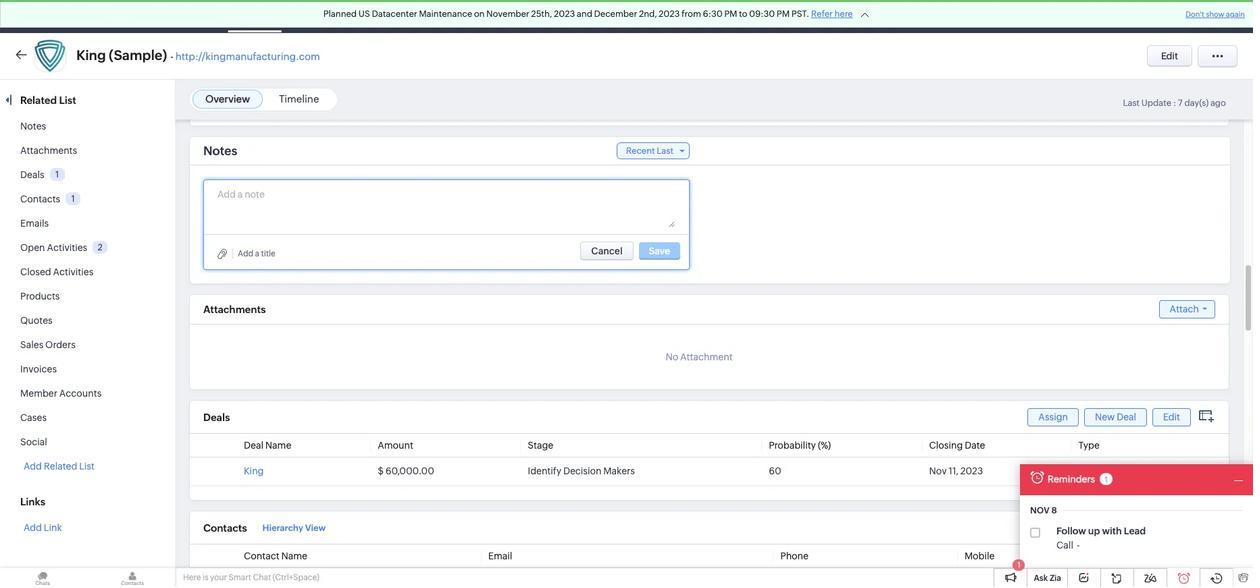 Task type: vqa. For each thing, say whether or not it's contained in the screenshot.
Can
no



Task type: locate. For each thing, give the bounding box(es) containing it.
0 vertical spatial add
[[238, 249, 253, 258]]

phone link
[[780, 551, 809, 562]]

1 horizontal spatial deals
[[203, 412, 230, 424]]

quotes up 'sales'
[[20, 315, 52, 326]]

1 horizontal spatial list
[[79, 461, 95, 472]]

show
[[1206, 10, 1224, 18]]

activities down 'open activities'
[[53, 267, 93, 278]]

0 vertical spatial edit
[[1161, 51, 1178, 61]]

1 vertical spatial add
[[24, 461, 42, 472]]

edit inside edit link
[[1163, 412, 1180, 423]]

1 vertical spatial activities
[[53, 267, 93, 278]]

sales orders link
[[20, 340, 76, 351]]

assign
[[1039, 412, 1068, 423]]

emails
[[20, 218, 49, 229]]

don't
[[1186, 10, 1204, 18]]

0 horizontal spatial king
[[76, 47, 106, 63]]

0 vertical spatial notes
[[20, 121, 46, 132]]

1 right mobile
[[1018, 561, 1021, 569]]

1 horizontal spatial products link
[[601, 0, 662, 33]]

2023 right 2nd,
[[659, 9, 680, 19]]

king link
[[244, 466, 264, 477]]

timeline
[[279, 93, 319, 105]]

king down deal name link
[[244, 466, 264, 477]]

new for new business
[[1078, 466, 1098, 477]]

1 vertical spatial name
[[281, 551, 307, 562]]

name for deal name
[[265, 440, 291, 451]]

king left the (sample)
[[76, 47, 106, 63]]

contacts up "contact"
[[203, 523, 247, 534]]

profile element
[[1184, 0, 1222, 33]]

don't show again
[[1186, 10, 1245, 18]]

0 horizontal spatial -
[[170, 51, 173, 62]]

add for add link
[[24, 523, 42, 534]]

up
[[1088, 526, 1100, 537]]

edit inside the edit 'button'
[[1161, 51, 1178, 61]]

to
[[739, 9, 748, 19]]

here
[[835, 9, 853, 19]]

activities up closed activities 'link'
[[47, 243, 87, 253]]

1 vertical spatial -
[[1077, 540, 1080, 551]]

notes
[[20, 121, 46, 132], [203, 144, 237, 158]]

pm left 'to'
[[724, 9, 737, 19]]

(%)
[[818, 440, 831, 451]]

attachments down add a title
[[203, 304, 266, 315]]

quotes link
[[662, 0, 716, 33], [20, 315, 52, 326]]

contact
[[244, 551, 279, 562]]

king
[[76, 47, 106, 63], [244, 466, 264, 477]]

pm left 'pst.'
[[777, 9, 790, 19]]

ask zia
[[1034, 574, 1061, 584]]

enterprise-
[[934, 6, 979, 16]]

0 horizontal spatial pm
[[724, 9, 737, 19]]

0 vertical spatial name
[[265, 440, 291, 451]]

new down type link in the right of the page
[[1078, 466, 1098, 477]]

0 horizontal spatial notes
[[20, 121, 46, 132]]

0 horizontal spatial deal
[[244, 440, 263, 451]]

1 vertical spatial quotes
[[20, 315, 52, 326]]

0 vertical spatial contacts
[[20, 194, 60, 205]]

calls link
[[440, 0, 483, 33]]

open activities
[[20, 243, 87, 253]]

pm
[[724, 9, 737, 19], [777, 9, 790, 19]]

assign link
[[1028, 408, 1079, 427]]

0 horizontal spatial products
[[20, 291, 60, 302]]

new business
[[1078, 466, 1139, 477]]

type link
[[1078, 440, 1100, 451]]

1 vertical spatial king
[[244, 466, 264, 477]]

invoices link
[[20, 364, 57, 375]]

edit down setup element
[[1161, 51, 1178, 61]]

products link down 'closed'
[[20, 291, 60, 302]]

1 vertical spatial last
[[657, 146, 674, 156]]

notes link
[[20, 121, 46, 132]]

closed activities link
[[20, 267, 93, 278]]

2023 left and
[[554, 9, 575, 19]]

add link
[[24, 523, 62, 534]]

deal left edit link
[[1117, 412, 1136, 423]]

1 vertical spatial contacts
[[203, 523, 247, 534]]

chats image
[[0, 569, 85, 588]]

quotes link up 'sales'
[[20, 315, 52, 326]]

0 vertical spatial products link
[[601, 0, 662, 33]]

1 vertical spatial new
[[1078, 466, 1098, 477]]

deal name
[[244, 440, 291, 451]]

- right call
[[1077, 540, 1080, 551]]

on
[[474, 9, 485, 19]]

name for contact name
[[281, 551, 307, 562]]

0 horizontal spatial attachments
[[20, 145, 77, 156]]

title
[[261, 249, 275, 258]]

quotes link right 2nd,
[[662, 0, 716, 33]]

create menu image
[[1015, 0, 1048, 33]]

new
[[1095, 412, 1115, 423], [1078, 466, 1098, 477]]

0 vertical spatial activities
[[47, 243, 87, 253]]

0 vertical spatial quotes link
[[662, 0, 716, 33]]

2023 right "11,"
[[960, 466, 983, 477]]

1 right deals link
[[55, 169, 59, 180]]

1 vertical spatial nov
[[1030, 506, 1050, 516]]

deal name link
[[244, 440, 291, 451]]

products right and
[[612, 11, 651, 22]]

0 vertical spatial nov
[[929, 466, 947, 477]]

contacts up emails link
[[20, 194, 60, 205]]

closing date
[[929, 440, 985, 451]]

notes up attachments link
[[20, 121, 46, 132]]

http://kingmanufacturing.com link
[[175, 51, 320, 62]]

chat
[[253, 574, 271, 583]]

add for add related list
[[24, 461, 42, 472]]

november
[[486, 9, 529, 19]]

11,
[[949, 466, 959, 477]]

recent
[[626, 146, 655, 156]]

products down 'closed'
[[20, 291, 60, 302]]

attachments down notes "link"
[[20, 145, 77, 156]]

list
[[59, 95, 76, 106], [79, 461, 95, 472]]

quotes right 2nd,
[[673, 11, 705, 22]]

0 vertical spatial deal
[[1117, 412, 1136, 423]]

add for add a title
[[238, 249, 253, 258]]

member accounts
[[20, 388, 102, 399]]

1 horizontal spatial quotes
[[673, 11, 705, 22]]

2 horizontal spatial 2023
[[960, 466, 983, 477]]

related down social
[[44, 461, 77, 472]]

social link
[[20, 437, 47, 448]]

1 horizontal spatial deal
[[1117, 412, 1136, 423]]

deal up king link
[[244, 440, 263, 451]]

invoices
[[20, 364, 57, 375]]

amount
[[378, 440, 413, 451]]

Add a note text field
[[218, 187, 675, 228]]

is
[[203, 574, 208, 583]]

nov for nov 11, 2023
[[929, 466, 947, 477]]

mobile link
[[965, 551, 995, 562]]

overview
[[205, 93, 250, 105]]

0 horizontal spatial nov
[[929, 466, 947, 477]]

profile image
[[1192, 6, 1214, 27]]

add down social 'link'
[[24, 461, 42, 472]]

attach
[[1170, 304, 1199, 315]]

0 vertical spatial new
[[1095, 412, 1115, 423]]

0 vertical spatial products
[[612, 11, 651, 22]]

from
[[682, 9, 701, 19]]

products link right and
[[601, 0, 662, 33]]

1 vertical spatial notes
[[203, 144, 237, 158]]

products link
[[601, 0, 662, 33], [20, 291, 60, 302]]

add left link
[[24, 523, 42, 534]]

1 horizontal spatial pm
[[777, 9, 790, 19]]

8
[[1052, 506, 1057, 516]]

1 horizontal spatial nov
[[1030, 506, 1050, 516]]

1 horizontal spatial notes
[[203, 144, 237, 158]]

last left update
[[1123, 98, 1140, 108]]

0 vertical spatial -
[[170, 51, 173, 62]]

1 horizontal spatial last
[[1123, 98, 1140, 108]]

0 vertical spatial king
[[76, 47, 106, 63]]

notes down overview
[[203, 144, 237, 158]]

add left a
[[238, 249, 253, 258]]

None button
[[581, 242, 633, 261]]

edit right new deal
[[1163, 412, 1180, 423]]

new deal link
[[1084, 408, 1147, 427]]

activities
[[47, 243, 87, 253], [53, 267, 93, 278]]

1 vertical spatial edit
[[1163, 412, 1180, 423]]

smart
[[229, 574, 251, 583]]

1 horizontal spatial attachments
[[203, 304, 266, 315]]

accounts
[[59, 388, 102, 399]]

1 horizontal spatial king
[[244, 466, 264, 477]]

attach link
[[1159, 301, 1215, 319]]

0 vertical spatial related
[[20, 95, 57, 106]]

add a title
[[238, 249, 275, 258]]

0 vertical spatial attachments
[[20, 145, 77, 156]]

contacts
[[20, 194, 60, 205], [203, 523, 247, 534]]

projects link
[[775, 0, 832, 33]]

stage
[[528, 440, 553, 451]]

- right the (sample)
[[170, 51, 173, 62]]

related
[[20, 95, 57, 106], [44, 461, 77, 472]]

0 vertical spatial deals
[[20, 170, 44, 180]]

1 horizontal spatial contacts
[[203, 523, 247, 534]]

nov left 8
[[1030, 506, 1050, 516]]

attachments link
[[20, 145, 77, 156]]

1 horizontal spatial -
[[1077, 540, 1080, 551]]

attachments
[[20, 145, 77, 156], [203, 304, 266, 315]]

60,000.00
[[386, 466, 434, 477]]

signals element
[[1076, 0, 1102, 33]]

1 right contacts link
[[71, 194, 75, 204]]

- inside the king (sample) - http://kingmanufacturing.com
[[170, 51, 173, 62]]

setup element
[[1157, 0, 1184, 33]]

new up type link in the right of the page
[[1095, 412, 1115, 423]]

0 horizontal spatial products link
[[20, 291, 60, 302]]

related up notes "link"
[[20, 95, 57, 106]]

last right recent
[[657, 146, 674, 156]]

nov left "11,"
[[929, 466, 947, 477]]

1 horizontal spatial products
[[612, 11, 651, 22]]

1 right reminders on the right bottom of the page
[[1105, 475, 1108, 485]]

1 horizontal spatial quotes link
[[662, 0, 716, 33]]

0 horizontal spatial quotes link
[[20, 315, 52, 326]]

view
[[305, 524, 326, 534]]

0 horizontal spatial contacts
[[20, 194, 60, 205]]

0 vertical spatial list
[[59, 95, 76, 106]]

meetings
[[389, 11, 429, 22]]

datacenter
[[372, 9, 417, 19]]

emails link
[[20, 218, 49, 229]]

2 vertical spatial add
[[24, 523, 42, 534]]

reminders
[[1048, 474, 1095, 485]]

1 vertical spatial list
[[79, 461, 95, 472]]

contacts link
[[20, 194, 60, 205]]

sales orders
[[20, 340, 76, 351]]

social
[[20, 437, 47, 448]]

recent last
[[626, 146, 674, 156]]

09:30
[[749, 9, 775, 19]]



Task type: describe. For each thing, give the bounding box(es) containing it.
identify
[[528, 466, 561, 477]]

orders
[[45, 340, 76, 351]]

1 vertical spatial deals
[[203, 412, 230, 424]]

reports
[[494, 11, 528, 22]]

nov 8
[[1030, 506, 1057, 516]]

call
[[1057, 540, 1073, 551]]

marketplace element
[[1130, 0, 1157, 33]]

7
[[1178, 98, 1183, 108]]

0 horizontal spatial deals
[[20, 170, 44, 180]]

december
[[594, 9, 637, 19]]

1 vertical spatial deal
[[244, 440, 263, 451]]

1 pm from the left
[[724, 9, 737, 19]]

sales
[[20, 340, 43, 351]]

lead
[[1124, 526, 1146, 537]]

king for king
[[244, 466, 264, 477]]

ask
[[1034, 574, 1048, 584]]

activities for open activities
[[47, 243, 87, 253]]

attachment
[[680, 352, 733, 363]]

tasks
[[343, 11, 367, 22]]

closing date link
[[929, 440, 985, 451]]

$
[[378, 466, 384, 477]]

crm
[[32, 9, 60, 24]]

0 horizontal spatial last
[[657, 146, 674, 156]]

upgrade
[[946, 17, 984, 26]]

probability (%)
[[769, 440, 831, 451]]

1 vertical spatial products link
[[20, 291, 60, 302]]

follow up with lead link
[[1057, 526, 1146, 537]]

25th,
[[531, 9, 552, 19]]

edit link
[[1152, 408, 1191, 427]]

tasks link
[[332, 0, 378, 33]]

hierarchy view
[[263, 524, 326, 534]]

0 horizontal spatial quotes
[[20, 315, 52, 326]]

follow up with lead call -
[[1057, 526, 1146, 551]]

0 horizontal spatial 2023
[[554, 9, 575, 19]]

maintenance
[[419, 9, 472, 19]]

planned us datacenter maintenance on november 25th, 2023 and december 2nd, 2023 from 6:30 pm to 09:30 pm pst. refer here
[[323, 9, 853, 19]]

1 vertical spatial attachments
[[203, 304, 266, 315]]

king for king (sample) - http://kingmanufacturing.com
[[76, 47, 106, 63]]

60
[[769, 466, 781, 477]]

mobile
[[965, 551, 995, 562]]

enterprise-trial upgrade
[[934, 6, 996, 26]]

hierarchy view link
[[263, 520, 326, 537]]

links
[[20, 497, 45, 508]]

cases
[[20, 413, 47, 424]]

stage link
[[528, 440, 553, 451]]

contact name link
[[244, 551, 307, 562]]

projects
[[786, 11, 821, 22]]

no attachment
[[666, 352, 733, 363]]

trial
[[979, 6, 996, 16]]

closing
[[929, 440, 963, 451]]

search element
[[1048, 0, 1076, 33]]

don't show again link
[[1186, 10, 1245, 18]]

nov for nov 8
[[1030, 506, 1050, 516]]

with
[[1102, 526, 1122, 537]]

0 horizontal spatial list
[[59, 95, 76, 106]]

here is your smart chat (ctrl+space)
[[183, 574, 319, 583]]

planned
[[323, 9, 357, 19]]

(ctrl+space)
[[273, 574, 319, 583]]

$ 60,000.00
[[378, 466, 434, 477]]

contacts image
[[90, 569, 175, 588]]

probability (%) link
[[769, 440, 831, 451]]

your
[[210, 574, 227, 583]]

1 vertical spatial quotes link
[[20, 315, 52, 326]]

a
[[255, 249, 259, 258]]

nov 11, 2023
[[929, 466, 983, 477]]

phone
[[780, 551, 809, 562]]

open
[[20, 243, 45, 253]]

makers
[[603, 466, 635, 477]]

decision
[[563, 466, 602, 477]]

calls
[[451, 11, 472, 22]]

again
[[1226, 10, 1245, 18]]

email link
[[488, 551, 512, 562]]

king (sample) - http://kingmanufacturing.com
[[76, 47, 320, 63]]

update
[[1142, 98, 1172, 108]]

0 vertical spatial quotes
[[673, 11, 705, 22]]

- inside the follow up with lead call -
[[1077, 540, 1080, 551]]

new for new deal
[[1095, 412, 1115, 423]]

:
[[1173, 98, 1176, 108]]

member accounts link
[[20, 388, 102, 399]]

new deal
[[1095, 412, 1136, 423]]

2 pm from the left
[[777, 9, 790, 19]]

edit button
[[1147, 45, 1192, 67]]

6:30
[[703, 9, 723, 19]]

activities for closed activities
[[53, 267, 93, 278]]

email
[[488, 551, 512, 562]]

member
[[20, 388, 57, 399]]

contact name
[[244, 551, 307, 562]]

date
[[965, 440, 985, 451]]

1 horizontal spatial 2023
[[659, 9, 680, 19]]

1 vertical spatial products
[[20, 291, 60, 302]]

analytics
[[550, 11, 590, 22]]

here
[[183, 574, 201, 583]]

no
[[666, 352, 678, 363]]

timeline link
[[279, 93, 319, 105]]

0 vertical spatial last
[[1123, 98, 1140, 108]]

zia
[[1050, 574, 1061, 584]]

add related list
[[24, 461, 95, 472]]

1 vertical spatial related
[[44, 461, 77, 472]]

probability
[[769, 440, 816, 451]]

amount link
[[378, 440, 413, 451]]

crm link
[[11, 9, 60, 24]]



